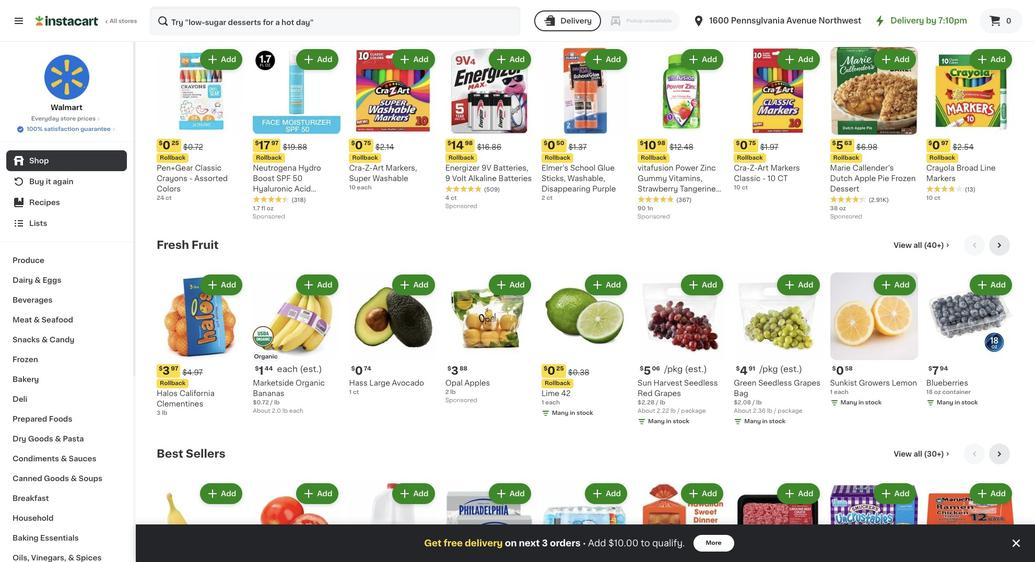 Task type: vqa. For each thing, say whether or not it's contained in the screenshot.
The $ 15 99 $17.99 Gelson'S Poached Salmon With Mustard Dressing
no



Task type: describe. For each thing, give the bounding box(es) containing it.
& left eggs
[[35, 277, 41, 284]]

(est.) for 4
[[780, 365, 803, 374]]

$2.28
[[638, 400, 655, 406]]

lb right 2.22
[[671, 409, 676, 415]]

apples
[[465, 380, 490, 387]]

on
[[505, 540, 517, 548]]

purple
[[593, 186, 616, 193]]

0 for $ 0 75 $2.14
[[355, 140, 363, 151]]

10 left ct
[[768, 175, 776, 182]]

75 for $2.14
[[364, 141, 371, 146]]

buy it again link
[[6, 171, 127, 192]]

gummy
[[638, 175, 667, 182]]

many in stock down 2.36
[[745, 419, 786, 425]]

rollback for neutrogena hydro boost spf 50 hyaluronic acid moisturizer
[[256, 155, 282, 161]]

marie
[[830, 165, 851, 172]]

0 vertical spatial $0.72
[[183, 144, 203, 151]]

lime
[[542, 391, 560, 398]]

classic inside pen+gear classic crayons - assorted colors 24 ct
[[195, 165, 222, 172]]

stock for sunkist
[[866, 400, 882, 406]]

$ 10 98 $12.48
[[640, 140, 694, 151]]

markers for crayola broad line markers
[[927, 175, 956, 182]]

all for best sellers
[[914, 451, 923, 458]]

package inside green seedless grapes bag $2.08 / lb about 2.36 lb / package
[[778, 409, 803, 415]]

rollback for pen+gear classic crayons - assorted colors
[[160, 155, 186, 161]]

lb inside halos california clementines 3 lb
[[162, 411, 167, 417]]

breakfast link
[[6, 489, 127, 509]]

10 right tangerine
[[734, 185, 741, 191]]

$ for $ 14 98 $16.86
[[448, 141, 451, 146]]

buy
[[29, 178, 44, 185]]

- inside the cra-z-art markers classic - 10 ct 10 ct
[[763, 175, 766, 182]]

0 for $ 0 50
[[548, 140, 556, 151]]

$0.97 original price: $2.54 element
[[927, 139, 1015, 153]]

deli link
[[6, 390, 127, 410]]

item badge image
[[253, 327, 274, 347]]

frozen inside frozen link
[[13, 356, 38, 364]]

$ 3 88
[[448, 366, 468, 377]]

z- for classic
[[750, 165, 758, 172]]

$0.25 original price: $0.72 element
[[157, 139, 245, 153]]

harvest
[[654, 380, 683, 387]]

1 inside "sunkist growers lemon 1 each"
[[830, 390, 833, 396]]

to
[[641, 540, 650, 548]]

product group containing 4
[[734, 273, 822, 429]]

beverages link
[[6, 290, 127, 310]]

3 up halos
[[163, 366, 170, 377]]

rollback for cra-z-art markers, super washable
[[352, 155, 378, 161]]

$0.50 original price: $1.37 element
[[542, 139, 630, 153]]

alkaline
[[468, 175, 497, 182]]

product group containing 17
[[253, 47, 341, 223]]

vinegars,
[[31, 555, 66, 562]]

$ for $ 4 91
[[736, 366, 740, 372]]

lb right 2.0
[[283, 409, 288, 415]]

green seedless grapes bag $2.08 / lb about 2.36 lb / package
[[734, 380, 821, 415]]

$5.06 per package (estimated) element
[[638, 365, 726, 378]]

breakfast
[[13, 495, 49, 503]]

& left pasta
[[55, 436, 61, 443]]

$17.97 original price: $19.88 element
[[253, 139, 341, 153]]

$ 7 94
[[929, 366, 948, 377]]

add inside get free delivery on next 3 orders • add $10.00 to qualify.
[[588, 540, 606, 548]]

service type group
[[535, 10, 680, 31]]

store
[[60, 116, 76, 122]]

delivery button
[[535, 10, 602, 31]]

hass
[[349, 380, 368, 387]]

$ for $ 3 88
[[448, 366, 451, 372]]

foods
[[49, 416, 72, 423]]

clementines
[[157, 401, 203, 408]]

prepared
[[13, 416, 47, 423]]

dairy & eggs
[[13, 277, 61, 284]]

many for 18
[[937, 400, 954, 406]]

each inside the marketside organic bananas $0.72 / lb about 2.0 lb each
[[289, 409, 304, 415]]

(30+)
[[924, 451, 945, 458]]

marketside
[[253, 380, 294, 387]]

ct inside pen+gear classic crayons - assorted colors 24 ct
[[166, 196, 172, 201]]

immune
[[671, 196, 701, 203]]

rollback for crayola broad line markers
[[930, 155, 956, 161]]

prices
[[77, 116, 96, 122]]

0 horizontal spatial organic
[[254, 354, 278, 360]]

98 for 10
[[658, 141, 666, 146]]

100%
[[27, 126, 43, 132]]

oz for 1.7
[[267, 206, 274, 212]]

7
[[933, 366, 939, 377]]

$5.63 original price: $6.98 element
[[830, 139, 918, 153]]

sponsored badge image for 10
[[638, 214, 670, 220]]

0 vertical spatial all
[[913, 16, 921, 24]]

97 for 3
[[171, 366, 178, 372]]

18
[[927, 390, 933, 396]]

$ for $ 0 58
[[833, 366, 836, 372]]

2.22
[[657, 409, 669, 415]]

california
[[180, 390, 215, 398]]

art for -
[[758, 165, 769, 172]]

item carousel region containing rollbacks for you
[[157, 9, 1015, 227]]

0 for $ 0 25
[[163, 140, 171, 151]]

100% satisfaction guarantee button
[[16, 123, 117, 134]]

pasta
[[63, 436, 84, 443]]

97 for 0
[[942, 141, 949, 146]]

rollbacks for you
[[157, 14, 257, 25]]

in for blueberries
[[955, 400, 960, 406]]

(est.) for 5
[[685, 365, 707, 374]]

$0.75 original price: $2.14 element
[[349, 139, 437, 153]]

1 horizontal spatial oz
[[840, 206, 846, 212]]

in down 2.36
[[763, 419, 768, 425]]

you
[[235, 14, 257, 25]]

each (est.)
[[277, 365, 322, 374]]

sticks,
[[542, 175, 566, 182]]

each inside "sunkist growers lemon 1 each"
[[834, 390, 849, 396]]

markers for cra-z-art markers classic - 10 ct 10 ct
[[771, 165, 800, 172]]

instacart logo image
[[36, 15, 98, 27]]

1n
[[647, 206, 654, 212]]

0 for $ 0 25 $0.38
[[548, 366, 556, 377]]

$ 0 58
[[833, 366, 853, 377]]

product group containing 10
[[638, 47, 726, 224]]

meat & seafood
[[13, 317, 73, 324]]

2 inside elmer's school glue sticks, washable, disappearing purple 2 ct
[[542, 196, 545, 201]]

2.36
[[753, 409, 766, 415]]

all stores
[[110, 18, 137, 24]]

1 inside "hass large avocado 1 ct"
[[349, 390, 352, 396]]

14
[[451, 140, 464, 151]]

0 inside button
[[1007, 17, 1012, 25]]

many in stock for lime
[[552, 411, 593, 417]]

marie callender's dutch apple pie frozen dessert
[[830, 165, 916, 193]]

3 left 88
[[451, 366, 459, 377]]

& inside "link"
[[71, 475, 77, 483]]

z- for super
[[365, 165, 373, 172]]

& left sauces at the left
[[61, 456, 67, 463]]

lb up 2.0
[[274, 400, 280, 406]]

vitafusion power zinc gummy vitamins, strawberry tangerine flavored immune support (1) vitamins, count
[[638, 165, 716, 224]]

$ for $ 10 98 $12.48
[[640, 141, 644, 146]]

marketside organic bananas $0.72 / lb about 2.0 lb each
[[253, 380, 325, 415]]

75 for $1.97
[[749, 141, 756, 146]]

soups
[[79, 475, 102, 483]]

25 for $ 0 25
[[172, 141, 179, 146]]

/ right 2.36
[[774, 409, 777, 415]]

$ for $ 17 97
[[255, 141, 259, 146]]

blueberries 18 oz container
[[927, 380, 971, 396]]

(2.91k)
[[869, 198, 889, 203]]

50 inside neutrogena hydro boost spf 50 hyaluronic acid moisturizer
[[293, 175, 303, 182]]

sauces
[[69, 456, 96, 463]]

dry
[[13, 436, 26, 443]]

orders
[[550, 540, 581, 548]]

many in stock down 2.22
[[648, 419, 690, 425]]

2 inside opal apples 2 lb
[[445, 390, 449, 396]]

growers
[[859, 380, 890, 387]]

$ for $ 1 44
[[255, 366, 259, 372]]

blueberries
[[927, 380, 969, 387]]

5 for $ 5 63
[[836, 140, 844, 151]]

household
[[13, 515, 54, 522]]

1 inside product group
[[259, 366, 264, 377]]

sponsored badge image down opal apples 2 lb
[[445, 398, 477, 404]]

$ for $ 0 50
[[544, 141, 548, 146]]

produce
[[13, 257, 44, 264]]

more button
[[694, 536, 734, 552]]

ct inside the cra-z-art markers classic - 10 ct 10 ct
[[742, 185, 748, 191]]

$10.98 original price: $12.48 element
[[638, 139, 726, 153]]

/pkg for 5
[[664, 365, 683, 374]]

ct inside "hass large avocado 1 ct"
[[353, 390, 359, 396]]

lists
[[29, 220, 47, 227]]

item carousel region containing fresh fruit
[[157, 235, 1015, 436]]

stock down sun harvest seedless red grapes $2.28 / lb about 2.22 lb / package
[[673, 419, 690, 425]]

2.0
[[272, 409, 281, 415]]

best
[[157, 449, 183, 460]]

opal apples 2 lb
[[445, 380, 490, 396]]

all stores link
[[36, 6, 138, 36]]

4 ct
[[445, 196, 457, 201]]

/pkg (est.) for 4
[[760, 365, 803, 374]]

view all (30+)
[[894, 451, 945, 458]]

assorted
[[194, 175, 228, 182]]

walmart logo image
[[44, 54, 90, 100]]

in down 2.22
[[666, 419, 672, 425]]

$1.97
[[760, 144, 779, 151]]

sponsored badge image for 17
[[253, 214, 285, 220]]

lb inside opal apples 2 lb
[[450, 390, 456, 396]]

canned
[[13, 475, 42, 483]]

view all (40+)
[[894, 242, 945, 249]]

dairy & eggs link
[[6, 271, 127, 290]]

stock for lime
[[577, 411, 593, 417]]

dry goods & pasta
[[13, 436, 84, 443]]

flavored
[[638, 196, 669, 203]]

$ for $ 0 75 $1.97
[[736, 141, 740, 146]]

moisturizer
[[253, 196, 294, 203]]

94
[[940, 366, 948, 372]]

about inside the marketside organic bananas $0.72 / lb about 2.0 lb each
[[253, 409, 270, 415]]

88
[[460, 366, 468, 372]]

$ for $ 0 25
[[159, 141, 163, 146]]

canned goods & soups
[[13, 475, 102, 483]]

$ 0 74
[[351, 366, 371, 377]]

ct
[[778, 175, 788, 182]]

/pkg (est.) for 5
[[664, 365, 707, 374]]

lb up 2.36
[[757, 400, 762, 406]]

dry goods & pasta link
[[6, 429, 127, 449]]

$ for $ 7 94
[[929, 366, 933, 372]]

$4.91 per package (estimated) element
[[734, 365, 822, 378]]

/pkg for 4
[[760, 365, 778, 374]]

seedless inside sun harvest seedless red grapes $2.28 / lb about 2.22 lb / package
[[684, 380, 718, 387]]

product group containing 14
[[445, 47, 533, 212]]

sunkist
[[830, 380, 857, 387]]

rollback for energizer 9v batteries, 9 volt alkaline batteries
[[449, 155, 474, 161]]

10 down crayola
[[927, 196, 933, 201]]



Task type: locate. For each thing, give the bounding box(es) containing it.
1 horizontal spatial 75
[[749, 141, 756, 146]]

ct down $ 0 75 $1.97
[[742, 185, 748, 191]]

sponsored badge image for 5
[[830, 214, 862, 220]]

2 art from the left
[[758, 165, 769, 172]]

2 seedless from the left
[[759, 380, 792, 387]]

75
[[364, 141, 371, 146], [749, 141, 756, 146]]

many in stock for blueberries
[[937, 400, 978, 406]]

1 horizontal spatial z-
[[750, 165, 758, 172]]

product group containing 7
[[927, 273, 1015, 410]]

1 horizontal spatial classic
[[734, 175, 761, 182]]

delivery inside 'link'
[[891, 17, 925, 25]]

view for fresh fruit
[[894, 242, 912, 249]]

(est.) up green seedless grapes bag $2.08 / lb about 2.36 lb / package
[[780, 365, 803, 374]]

0 vertical spatial grapes
[[794, 380, 821, 387]]

$ inside $ 0 25 $0.38
[[544, 366, 548, 372]]

2
[[542, 196, 545, 201], [445, 390, 449, 396]]

$ left 44 at bottom left
[[255, 366, 259, 372]]

0 horizontal spatial classic
[[195, 165, 222, 172]]

satisfaction
[[44, 126, 79, 132]]

rollback up elmer's
[[545, 155, 571, 161]]

rollback up crayola
[[930, 155, 956, 161]]

$ for $ 0 74
[[351, 366, 355, 372]]

& left candy
[[42, 336, 48, 344]]

2 horizontal spatial about
[[734, 409, 752, 415]]

markers inside crayola broad line markers
[[927, 175, 956, 182]]

24
[[157, 196, 164, 201]]

view
[[893, 16, 911, 24], [894, 242, 912, 249], [894, 451, 912, 458]]

$ for $ 0 97 $2.54
[[929, 141, 933, 146]]

3 item carousel region from the top
[[157, 444, 1015, 563]]

goods for canned
[[44, 475, 69, 483]]

delivery for delivery
[[561, 17, 592, 25]]

sun harvest seedless red grapes $2.28 / lb about 2.22 lb / package
[[638, 380, 718, 415]]

rollback up the pen+gear
[[160, 155, 186, 161]]

$ up elmer's
[[544, 141, 548, 146]]

stock down container
[[962, 400, 978, 406]]

/pkg inside $4.91 per package (estimated) element
[[760, 365, 778, 374]]

1 horizontal spatial $0.72
[[253, 400, 269, 406]]

frozen up bakery
[[13, 356, 38, 364]]

package inside sun harvest seedless red grapes $2.28 / lb about 2.22 lb / package
[[681, 409, 706, 415]]

all left by
[[913, 16, 921, 24]]

2 horizontal spatial 97
[[942, 141, 949, 146]]

$ for $ 5 63
[[833, 141, 836, 146]]

0 horizontal spatial z-
[[365, 165, 373, 172]]

lb right 2.36
[[767, 409, 773, 415]]

cra- for cra-z-art markers classic - 10 ct
[[734, 165, 750, 172]]

0 vertical spatial 25
[[172, 141, 179, 146]]

about inside green seedless grapes bag $2.08 / lb about 2.36 lb / package
[[734, 409, 752, 415]]

markers down crayola
[[927, 175, 956, 182]]

1 horizontal spatial 50
[[557, 141, 565, 146]]

frozen right pie
[[891, 175, 916, 182]]

markers up ct
[[771, 165, 800, 172]]

1 75 from the left
[[364, 141, 371, 146]]

2 /pkg from the left
[[760, 365, 778, 374]]

cra-z-art markers, super washable 10 each
[[349, 165, 417, 191]]

count
[[638, 217, 661, 224]]

organic inside the marketside organic bananas $0.72 / lb about 2.0 lb each
[[296, 380, 325, 387]]

0 vertical spatial view
[[893, 16, 911, 24]]

/pkg (est.)
[[664, 365, 707, 374], [760, 365, 803, 374]]

1600 pennsylvania avenue northwest
[[710, 17, 862, 25]]

$ inside $ 7 94
[[929, 366, 933, 372]]

1 vertical spatial vitamins,
[[680, 206, 714, 214]]

$ left 94
[[929, 366, 933, 372]]

frozen inside marie callender's dutch apple pie frozen dessert
[[891, 175, 916, 182]]

0 horizontal spatial /pkg (est.)
[[664, 365, 707, 374]]

0 horizontal spatial -
[[189, 175, 193, 182]]

/ right 2.22
[[678, 409, 680, 415]]

$1.37
[[569, 144, 587, 151]]

/pkg up harvest
[[664, 365, 683, 374]]

3 right next
[[542, 540, 548, 548]]

baking essentials link
[[6, 529, 127, 549]]

item carousel region containing best sellers
[[157, 444, 1015, 563]]

1 seedless from the left
[[684, 380, 718, 387]]

sponsored badge image for 14
[[445, 204, 477, 210]]

treatment tracker modal dialog
[[136, 525, 1035, 563]]

markers inside the cra-z-art markers classic - 10 ct 10 ct
[[771, 165, 800, 172]]

0 horizontal spatial seedless
[[684, 380, 718, 387]]

stock down green seedless grapes bag $2.08 / lb about 2.36 lb / package
[[769, 419, 786, 425]]

grapes inside green seedless grapes bag $2.08 / lb about 2.36 lb / package
[[794, 380, 821, 387]]

3 inside halos california clementines 3 lb
[[157, 411, 161, 417]]

lb up 2.22
[[660, 400, 666, 406]]

$4.97
[[182, 370, 203, 377]]

each inside lime 42 1 each
[[546, 400, 560, 406]]

0 horizontal spatial 25
[[172, 141, 179, 146]]

many down 2.22
[[648, 419, 665, 425]]

art inside "cra-z-art markers, super washable 10 each"
[[373, 165, 384, 172]]

many in stock down 42
[[552, 411, 593, 417]]

energizer
[[445, 165, 480, 172]]

art inside the cra-z-art markers classic - 10 ct 10 ct
[[758, 165, 769, 172]]

spf
[[277, 175, 291, 182]]

2 vertical spatial all
[[914, 451, 923, 458]]

batteries,
[[493, 165, 529, 172]]

2 down opal at the left
[[445, 390, 449, 396]]

$6.98
[[857, 144, 878, 151]]

goods down prepared foods on the left bottom of page
[[28, 436, 53, 443]]

(est.) up the marketside organic bananas $0.72 / lb about 2.0 lb each
[[300, 365, 322, 374]]

1 horizontal spatial cra-
[[734, 165, 750, 172]]

$ inside $ 0 50
[[544, 141, 548, 146]]

/pkg
[[664, 365, 683, 374], [760, 365, 778, 374]]

view for best sellers
[[894, 451, 912, 458]]

1 horizontal spatial delivery
[[891, 17, 925, 25]]

oz right 18
[[935, 390, 941, 396]]

grapes inside sun harvest seedless red grapes $2.28 / lb about 2.22 lb / package
[[655, 390, 681, 398]]

many
[[841, 400, 857, 406], [937, 400, 954, 406], [552, 411, 569, 417], [648, 419, 665, 425], [745, 419, 761, 425]]

3 about from the left
[[734, 409, 752, 415]]

- inside pen+gear classic crayons - assorted colors 24 ct
[[189, 175, 193, 182]]

grapes
[[794, 380, 821, 387], [655, 390, 681, 398]]

pennsylvania
[[731, 17, 785, 25]]

in down "sunkist growers lemon 1 each"
[[859, 400, 864, 406]]

0 vertical spatial 50
[[557, 141, 565, 146]]

$ inside $ 17 97
[[255, 141, 259, 146]]

1 horizontal spatial 25
[[557, 366, 564, 372]]

0 vertical spatial organic
[[254, 354, 278, 360]]

$ inside $ 0 75 $2.14
[[351, 141, 355, 146]]

volt
[[452, 175, 467, 182]]

broad
[[957, 165, 979, 172]]

rollback for lime 42
[[545, 381, 571, 387]]

walmart link
[[44, 54, 90, 113]]

2 75 from the left
[[749, 141, 756, 146]]

northwest
[[819, 17, 862, 25]]

rollback for marie callender's dutch apple pie frozen dessert
[[834, 155, 859, 161]]

many for 42
[[552, 411, 569, 417]]

0 for $ 0 75 $1.97
[[740, 140, 748, 151]]

neutrogena
[[253, 165, 297, 172]]

pie
[[878, 175, 890, 182]]

1 horizontal spatial about
[[638, 409, 655, 415]]

98 inside $ 10 98 $12.48
[[658, 141, 666, 146]]

1 horizontal spatial (est.)
[[685, 365, 707, 374]]

ct inside elmer's school glue sticks, washable, disappearing purple 2 ct
[[547, 196, 553, 201]]

stores
[[119, 18, 137, 24]]

10 up "vitafusion"
[[644, 140, 657, 151]]

1 horizontal spatial 98
[[658, 141, 666, 146]]

0 vertical spatial frozen
[[891, 175, 916, 182]]

many in stock down container
[[937, 400, 978, 406]]

neutrogena hydro boost spf 50 hyaluronic acid moisturizer
[[253, 165, 321, 203]]

1 horizontal spatial 5
[[836, 140, 844, 151]]

many down lime 42 1 each
[[552, 411, 569, 417]]

cra-z-art markers classic - 10 ct 10 ct
[[734, 165, 800, 191]]

0 horizontal spatial 4
[[445, 196, 449, 201]]

seedless down $4.91 per package (estimated) element
[[759, 380, 792, 387]]

0 button
[[980, 8, 1023, 33]]

delivery by 7:10pm
[[891, 17, 968, 25]]

avenue
[[787, 17, 817, 25]]

deli
[[13, 396, 27, 403]]

2 about from the left
[[638, 409, 655, 415]]

1 vertical spatial frozen
[[13, 356, 38, 364]]

classic inside the cra-z-art markers classic - 10 ct 10 ct
[[734, 175, 761, 182]]

/pkg (est.) up green seedless grapes bag $2.08 / lb about 2.36 lb / package
[[760, 365, 803, 374]]

$ 0 50
[[544, 140, 565, 151]]

97 for 17
[[271, 141, 279, 146]]

$2.14
[[375, 144, 394, 151]]

item carousel region
[[157, 9, 1015, 227], [157, 235, 1015, 436], [157, 444, 1015, 563]]

z- inside the cra-z-art markers classic - 10 ct 10 ct
[[750, 165, 758, 172]]

frozen link
[[6, 350, 127, 370]]

0 vertical spatial vitamins,
[[669, 175, 703, 182]]

/ up 2.22
[[656, 400, 659, 406]]

97 inside $ 0 97 $2.54
[[942, 141, 949, 146]]

(509)
[[484, 187, 500, 193]]

$ up "lime"
[[544, 366, 548, 372]]

$ inside $ 5 63
[[833, 141, 836, 146]]

$ inside $ 0 97 $2.54
[[929, 141, 933, 146]]

$ inside $ 14 98 $16.86
[[448, 141, 451, 146]]

school
[[571, 165, 596, 172]]

ct down "disappearing"
[[547, 196, 553, 201]]

0 vertical spatial 5
[[836, 140, 844, 151]]

2 horizontal spatial (est.)
[[780, 365, 803, 374]]

9
[[445, 175, 450, 182]]

38
[[830, 206, 838, 212]]

1 horizontal spatial /pkg (est.)
[[760, 365, 803, 374]]

rollback for vitafusion power zinc gummy vitamins, strawberry tangerine flavored immune support (1) vitamins, count
[[641, 155, 667, 161]]

$0.72 inside the marketside organic bananas $0.72 / lb about 2.0 lb each
[[253, 400, 269, 406]]

1 horizontal spatial -
[[763, 175, 766, 182]]

1 vertical spatial goods
[[44, 475, 69, 483]]

about
[[253, 409, 270, 415], [638, 409, 655, 415], [734, 409, 752, 415]]

98
[[465, 141, 473, 146], [658, 141, 666, 146]]

ct down crayola
[[935, 196, 941, 201]]

1 /pkg from the left
[[664, 365, 683, 374]]

$ left 74
[[351, 366, 355, 372]]

2 98 from the left
[[658, 141, 666, 146]]

97 left $4.97
[[171, 366, 178, 372]]

art
[[373, 165, 384, 172], [758, 165, 769, 172]]

sponsored badge image down 4 ct
[[445, 204, 477, 210]]

/ down bananas
[[270, 400, 273, 406]]

about down the $2.28
[[638, 409, 655, 415]]

$0.72 right $ 0 25 on the left of the page
[[183, 144, 203, 151]]

/pkg (est.) inside $4.91 per package (estimated) element
[[760, 365, 803, 374]]

0 for $ 0 97 $2.54
[[933, 140, 941, 151]]

$ up crayola
[[929, 141, 933, 146]]

0 horizontal spatial /pkg
[[664, 365, 683, 374]]

97 inside $ 3 97
[[171, 366, 178, 372]]

ct down volt
[[451, 196, 457, 201]]

2 z- from the left
[[750, 165, 758, 172]]

$ inside $ 5 06
[[640, 366, 644, 372]]

product group containing 1
[[253, 273, 341, 416]]

delivery inside button
[[561, 17, 592, 25]]

/pkg inside $5.06 per package (estimated) element
[[664, 365, 683, 374]]

1 cra- from the left
[[349, 165, 365, 172]]

0 vertical spatial item carousel region
[[157, 9, 1015, 227]]

dairy
[[13, 277, 33, 284]]

0 horizontal spatial 2
[[445, 390, 449, 396]]

1 vertical spatial organic
[[296, 380, 325, 387]]

1 horizontal spatial grapes
[[794, 380, 821, 387]]

goods inside dry goods & pasta link
[[28, 436, 53, 443]]

& inside 'link'
[[68, 555, 74, 562]]

0 vertical spatial 4
[[445, 196, 449, 201]]

2 horizontal spatial oz
[[935, 390, 941, 396]]

5 for $ 5 06
[[644, 366, 651, 377]]

view all (30+) button
[[890, 444, 956, 465]]

1 98 from the left
[[465, 141, 473, 146]]

0 horizontal spatial about
[[253, 409, 270, 415]]

z- down $ 0 75 $1.97
[[750, 165, 758, 172]]

apple
[[855, 175, 876, 182]]

cra- inside the cra-z-art markers classic - 10 ct 10 ct
[[734, 165, 750, 172]]

0 horizontal spatial markers
[[771, 165, 800, 172]]

many in stock for sunkist
[[841, 400, 882, 406]]

1 horizontal spatial art
[[758, 165, 769, 172]]

2 vertical spatial view
[[894, 451, 912, 458]]

2 (est.) from the left
[[685, 365, 707, 374]]

$ inside $ 0 58
[[833, 366, 836, 372]]

0 vertical spatial 2
[[542, 196, 545, 201]]

(est.) for 1
[[300, 365, 322, 374]]

0 horizontal spatial oz
[[267, 206, 274, 212]]

in for lime
[[570, 411, 575, 417]]

0 horizontal spatial art
[[373, 165, 384, 172]]

4 left the 91
[[740, 366, 748, 377]]

0 vertical spatial markers
[[771, 165, 800, 172]]

ct
[[742, 185, 748, 191], [166, 196, 172, 201], [451, 196, 457, 201], [547, 196, 553, 201], [935, 196, 941, 201], [353, 390, 359, 396]]

3 (est.) from the left
[[780, 365, 803, 374]]

2 item carousel region from the top
[[157, 235, 1015, 436]]

rollback for elmer's school glue sticks, washable, disappearing purple
[[545, 155, 571, 161]]

1 horizontal spatial 2
[[542, 196, 545, 201]]

$ inside $ 4 91
[[736, 366, 740, 372]]

(est.) inside $5.06 per package (estimated) element
[[685, 365, 707, 374]]

ct down hass
[[353, 390, 359, 396]]

vitamins, down immune
[[680, 206, 714, 214]]

$1.44 each (estimated) element
[[253, 365, 341, 378]]

$3.97 original price: $4.97 element
[[157, 365, 245, 378]]

1 vertical spatial 25
[[557, 366, 564, 372]]

next
[[519, 540, 540, 548]]

2 - from the left
[[763, 175, 766, 182]]

fl
[[262, 206, 266, 212]]

household link
[[6, 509, 127, 529]]

0 horizontal spatial cra-
[[349, 165, 365, 172]]

rollback for halos california clementines
[[160, 381, 186, 387]]

rollback up "lime"
[[545, 381, 571, 387]]

1 horizontal spatial frozen
[[891, 175, 916, 182]]

2 cra- from the left
[[734, 165, 750, 172]]

$ inside $ 0 74
[[351, 366, 355, 372]]

1 vertical spatial grapes
[[655, 390, 681, 398]]

$ for $ 0 25 $0.38
[[544, 366, 548, 372]]

$ left 63
[[833, 141, 836, 146]]

1 about from the left
[[253, 409, 270, 415]]

delivery for delivery by 7:10pm
[[891, 17, 925, 25]]

1 vertical spatial $0.72
[[253, 400, 269, 406]]

7:10pm
[[939, 17, 968, 25]]

each right 2.0
[[289, 409, 304, 415]]

0 inside 'element'
[[548, 140, 556, 151]]

1 vertical spatial all
[[914, 242, 923, 249]]

sponsored badge image down "fl"
[[253, 214, 285, 220]]

view all (900+) link
[[893, 15, 956, 25]]

rollback up "vitafusion"
[[641, 155, 667, 161]]

- right crayons
[[189, 175, 193, 182]]

about inside sun harvest seedless red grapes $2.28 / lb about 2.22 lb / package
[[638, 409, 655, 415]]

many in stock down "sunkist growers lemon 1 each"
[[841, 400, 882, 406]]

oz inside blueberries 18 oz container
[[935, 390, 941, 396]]

all
[[110, 18, 117, 24]]

red
[[638, 390, 653, 398]]

oils, vinegars, & spices link
[[6, 549, 127, 563]]

halos
[[157, 390, 178, 398]]

washable,
[[568, 175, 605, 182]]

1 inside lime 42 1 each
[[542, 400, 544, 406]]

seedless inside green seedless grapes bag $2.08 / lb about 2.36 lb / package
[[759, 380, 792, 387]]

$14.98 original price: $16.86 element
[[445, 139, 533, 153]]

disappearing
[[542, 186, 591, 193]]

many for growers
[[841, 400, 857, 406]]

0 horizontal spatial delivery
[[561, 17, 592, 25]]

cra- for cra-z-art markers, super washable
[[349, 165, 365, 172]]

2 package from the left
[[778, 409, 803, 415]]

$ for $ 0 75 $2.14
[[351, 141, 355, 146]]

goods inside canned goods & soups "link"
[[44, 475, 69, 483]]

25 inside $ 0 25
[[172, 141, 179, 146]]

1 art from the left
[[373, 165, 384, 172]]

0 horizontal spatial grapes
[[655, 390, 681, 398]]

/ up 2.36
[[753, 400, 755, 406]]

baking essentials
[[13, 535, 79, 542]]

& right meat
[[34, 317, 40, 324]]

0 horizontal spatial $0.72
[[183, 144, 203, 151]]

0 for $ 0 58
[[836, 366, 844, 377]]

1 vertical spatial 5
[[644, 366, 651, 377]]

sponsored badge image
[[445, 204, 477, 210], [253, 214, 285, 220], [638, 214, 670, 220], [830, 214, 862, 220], [445, 398, 477, 404]]

25 for $ 0 25 $0.38
[[557, 366, 564, 372]]

$ for $ 3 97
[[159, 366, 163, 372]]

sun
[[638, 380, 652, 387]]

organic up 44 at bottom left
[[254, 354, 278, 360]]

1 horizontal spatial package
[[778, 409, 803, 415]]

for
[[216, 14, 233, 25]]

50 inside $ 0 50
[[557, 141, 565, 146]]

avocado
[[392, 380, 424, 387]]

view left (40+)
[[894, 242, 912, 249]]

(est.) inside '$1.44 each (estimated)' element
[[300, 365, 322, 374]]

each right 44 at bottom left
[[277, 365, 298, 374]]

ct inside group
[[451, 196, 457, 201]]

cra- up super
[[349, 165, 365, 172]]

0 horizontal spatial 98
[[465, 141, 473, 146]]

1 horizontal spatial seedless
[[759, 380, 792, 387]]

$ inside $ 0 75 $1.97
[[736, 141, 740, 146]]

hyaluronic
[[253, 186, 293, 193]]

0 horizontal spatial 5
[[644, 366, 651, 377]]

1 horizontal spatial /pkg
[[760, 365, 778, 374]]

1 /pkg (est.) from the left
[[664, 365, 707, 374]]

$ inside $ 10 98 $12.48
[[640, 141, 644, 146]]

sellers
[[186, 449, 226, 460]]

0 horizontal spatial frozen
[[13, 356, 38, 364]]

0 vertical spatial goods
[[28, 436, 53, 443]]

0 horizontal spatial 75
[[364, 141, 371, 146]]

1 vertical spatial classic
[[734, 175, 761, 182]]

98 inside $ 14 98 $16.86
[[465, 141, 473, 146]]

pen+gear
[[157, 165, 193, 172]]

many down sunkist
[[841, 400, 857, 406]]

all for fresh fruit
[[914, 242, 923, 249]]

$ up energizer
[[448, 141, 451, 146]]

$0.25 original price: $0.38 element
[[542, 365, 630, 378]]

classic down $ 0 75 $1.97
[[734, 175, 761, 182]]

rollback up energizer
[[449, 155, 474, 161]]

75 inside $ 0 75 $2.14
[[364, 141, 371, 146]]

crayola broad line markers
[[927, 165, 996, 182]]

25 left $0.38
[[557, 366, 564, 372]]

None search field
[[149, 6, 521, 36]]

98 for 14
[[465, 141, 473, 146]]

rollback up marie
[[834, 155, 859, 161]]

1 item carousel region from the top
[[157, 9, 1015, 227]]

(est.) inside $4.91 per package (estimated) element
[[780, 365, 803, 374]]

everyday
[[31, 116, 59, 122]]

0 vertical spatial classic
[[195, 165, 222, 172]]

1 vertical spatial item carousel region
[[157, 235, 1015, 436]]

75 left $2.14 at left
[[364, 141, 371, 146]]

3 inside get free delivery on next 3 orders • add $10.00 to qualify.
[[542, 540, 548, 548]]

art for washable
[[373, 165, 384, 172]]

package right 2.22
[[681, 409, 706, 415]]

1 package from the left
[[681, 409, 706, 415]]

1 vertical spatial 4
[[740, 366, 748, 377]]

stock for blueberries
[[962, 400, 978, 406]]

1 vertical spatial markers
[[927, 175, 956, 182]]

97
[[271, 141, 279, 146], [942, 141, 949, 146], [171, 366, 178, 372]]

$ inside $ 1 44
[[255, 366, 259, 372]]

rollback down $ 0 75 $1.97
[[737, 155, 763, 161]]

goods for dry
[[28, 436, 53, 443]]

97 right 17
[[271, 141, 279, 146]]

cra- inside "cra-z-art markers, super washable 10 each"
[[349, 165, 365, 172]]

all left (30+)
[[914, 451, 923, 458]]

each down sunkist
[[834, 390, 849, 396]]

- left ct
[[763, 175, 766, 182]]

meat & seafood link
[[6, 310, 127, 330]]

& left soups at left
[[71, 475, 77, 483]]

grapes down $4.91 per package (estimated) element
[[794, 380, 821, 387]]

1600
[[710, 17, 729, 25]]

dessert
[[830, 186, 860, 193]]

/ inside the marketside organic bananas $0.72 / lb about 2.0 lb each
[[270, 400, 273, 406]]

$ inside '$ 3 88'
[[448, 366, 451, 372]]

25 inside $ 0 25 $0.38
[[557, 366, 564, 372]]

2 vertical spatial item carousel region
[[157, 444, 1015, 563]]

1 vertical spatial 2
[[445, 390, 449, 396]]

★★★★★
[[445, 186, 482, 193], [445, 186, 482, 193], [927, 186, 963, 193], [927, 186, 963, 193], [253, 196, 290, 203], [253, 196, 290, 203], [638, 196, 675, 203], [638, 196, 675, 203], [830, 196, 867, 203], [830, 196, 867, 203]]

(est.) up sun harvest seedless red grapes $2.28 / lb about 2.22 lb / package
[[685, 365, 707, 374]]

$ 0 75 $2.14
[[351, 140, 394, 151]]

1 horizontal spatial markers
[[927, 175, 956, 182]]

/pkg (est.) inside $5.06 per package (estimated) element
[[664, 365, 707, 374]]

z- inside "cra-z-art markers, super washable 10 each"
[[365, 165, 373, 172]]

1 z- from the left
[[365, 165, 373, 172]]

condiments
[[13, 456, 59, 463]]

1 horizontal spatial 4
[[740, 366, 748, 377]]

rollback up halos
[[160, 381, 186, 387]]

z- up super
[[365, 165, 373, 172]]

$ 0 25 $0.38
[[544, 366, 590, 377]]

10 inside product group
[[644, 140, 657, 151]]

2 /pkg (est.) from the left
[[760, 365, 803, 374]]

/
[[270, 400, 273, 406], [656, 400, 659, 406], [753, 400, 755, 406], [678, 409, 680, 415], [774, 409, 777, 415]]

1 horizontal spatial 97
[[271, 141, 279, 146]]

product group
[[157, 47, 245, 203], [253, 47, 341, 223], [349, 47, 437, 192], [445, 47, 533, 212], [542, 47, 630, 203], [638, 47, 726, 224], [734, 47, 822, 192], [830, 47, 918, 223], [927, 47, 1015, 203], [157, 273, 245, 418], [253, 273, 341, 416], [349, 273, 437, 397], [445, 273, 533, 407], [542, 273, 630, 420], [638, 273, 726, 429], [734, 273, 822, 429], [830, 273, 918, 410], [927, 273, 1015, 410], [157, 482, 245, 563], [253, 482, 341, 563], [349, 482, 437, 563], [445, 482, 533, 563], [542, 482, 630, 563], [638, 482, 726, 563], [734, 482, 822, 563], [830, 482, 918, 563], [927, 482, 1015, 563]]

rollback down $ 0 75 $2.14
[[352, 155, 378, 161]]

/pkg (est.) up harvest
[[664, 365, 707, 374]]

0 horizontal spatial package
[[681, 409, 706, 415]]

lb down the clementines
[[162, 411, 167, 417]]

cra- down $ 0 75 $1.97
[[734, 165, 750, 172]]

10
[[644, 140, 657, 151], [768, 175, 776, 182], [349, 185, 356, 191], [734, 185, 741, 191], [927, 196, 933, 201]]

0 horizontal spatial 97
[[171, 366, 178, 372]]

75 inside $ 0 75 $1.97
[[749, 141, 756, 146]]

energizer 9v batteries, 9 volt alkaline batteries
[[445, 165, 532, 182]]

$ left the 91
[[736, 366, 740, 372]]

1 vertical spatial view
[[894, 242, 912, 249]]

1 horizontal spatial organic
[[296, 380, 325, 387]]

97 inside $ 17 97
[[271, 141, 279, 146]]

10 inside "cra-z-art markers, super washable 10 each"
[[349, 185, 356, 191]]

1 - from the left
[[189, 175, 193, 182]]

vitamins, down power
[[669, 175, 703, 182]]

in for sunkist
[[859, 400, 864, 406]]

dutch
[[830, 175, 853, 182]]

(40+)
[[924, 242, 945, 249]]

many down 2.36
[[745, 419, 761, 425]]

1 (est.) from the left
[[300, 365, 322, 374]]

$ inside $ 3 97
[[159, 366, 163, 372]]

each inside "cra-z-art markers, super washable 10 each"
[[357, 185, 372, 191]]

hydro
[[298, 165, 321, 172]]

classic up assorted
[[195, 165, 222, 172]]

0 horizontal spatial 50
[[293, 175, 303, 182]]

1 down hass
[[349, 390, 352, 396]]

1 vertical spatial 50
[[293, 175, 303, 182]]

0 horizontal spatial (est.)
[[300, 365, 322, 374]]

$ inside $ 0 25
[[159, 141, 163, 146]]

in down container
[[955, 400, 960, 406]]

Search field
[[150, 7, 520, 34]]

(est.)
[[300, 365, 322, 374], [685, 365, 707, 374], [780, 365, 803, 374]]

bag
[[734, 390, 749, 398]]

$ for $ 5 06
[[640, 366, 644, 372]]

5 left 06
[[644, 366, 651, 377]]

rollback for cra-z-art markers classic - 10 ct
[[737, 155, 763, 161]]

0 for $ 0 74
[[355, 366, 363, 377]]

oz for blueberries
[[935, 390, 941, 396]]

view left by
[[893, 16, 911, 24]]

$0.75 original price: $1.97 element
[[734, 139, 822, 153]]



